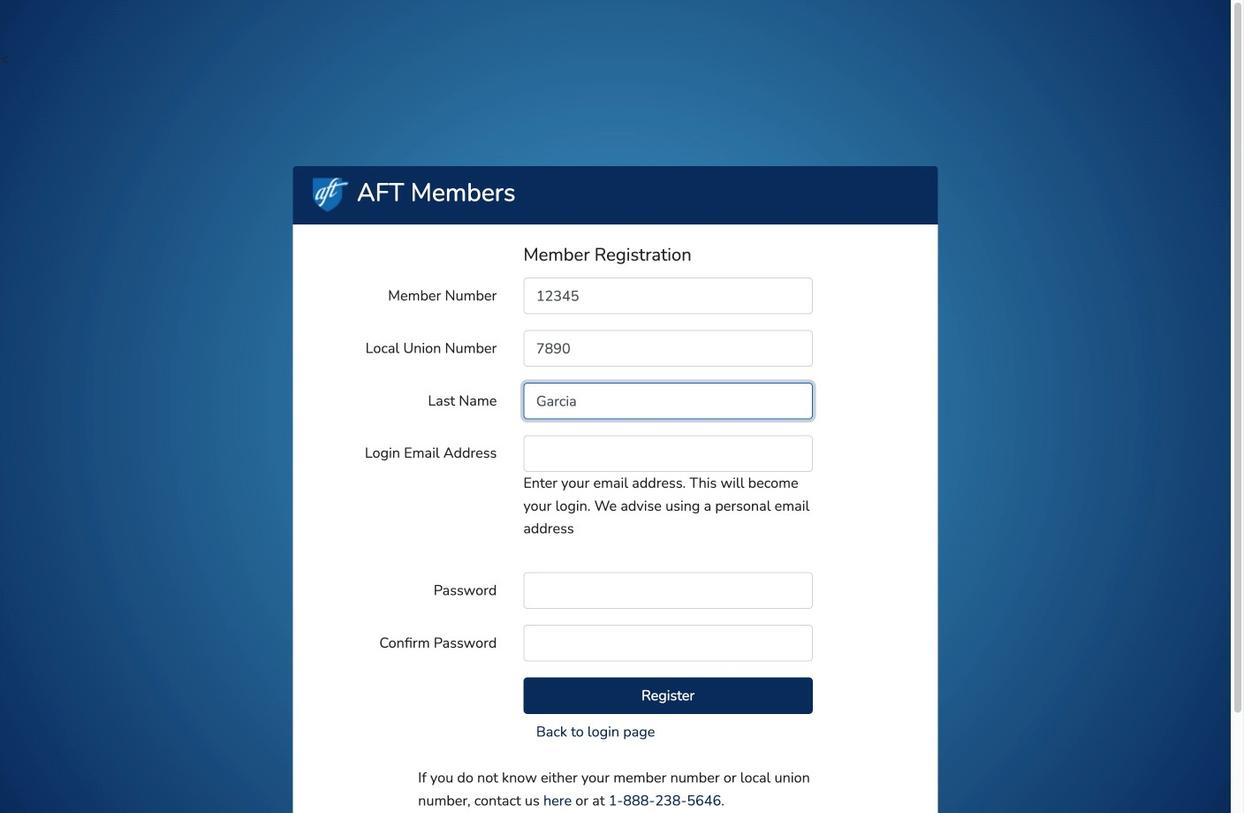 Task type: locate. For each thing, give the bounding box(es) containing it.
None text field
[[524, 278, 813, 314], [524, 330, 813, 367], [524, 383, 813, 419], [524, 278, 813, 314], [524, 330, 813, 367], [524, 383, 813, 419]]

aft members image
[[313, 178, 349, 212]]

None password field
[[524, 573, 813, 609], [524, 625, 813, 662], [524, 573, 813, 609], [524, 625, 813, 662]]

None text field
[[524, 435, 813, 472]]



